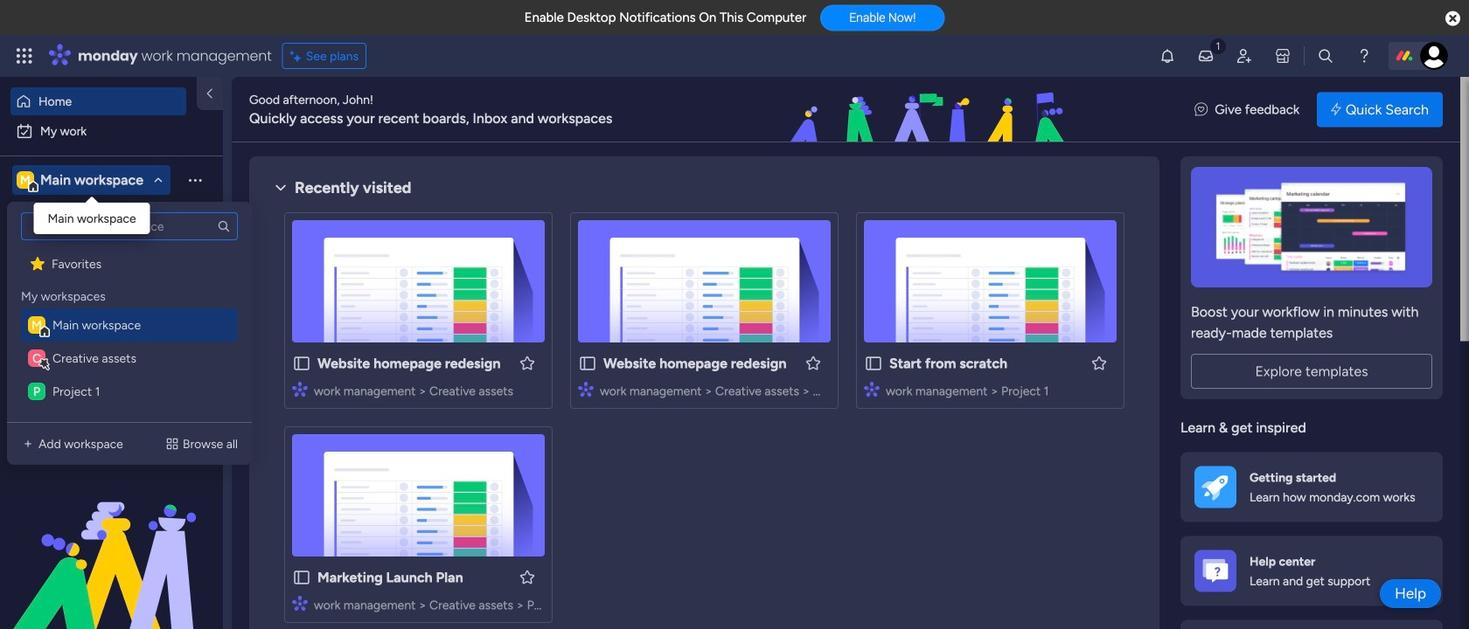 Task type: locate. For each thing, give the bounding box(es) containing it.
workspace image down my workspaces row
[[28, 350, 45, 367]]

3 add to favorites image from the left
[[1090, 355, 1108, 372]]

workspace image
[[28, 317, 45, 334], [28, 383, 45, 401]]

main workspace element
[[21, 309, 238, 342]]

v2 star 2 image
[[31, 256, 45, 272]]

1 horizontal spatial add to favorites image
[[805, 355, 822, 372]]

1 public board image from the left
[[578, 354, 597, 373]]

workspace image for main workspace element
[[28, 317, 45, 334]]

my workspaces row
[[21, 281, 106, 305]]

component image
[[578, 382, 594, 397]]

add to favorites image for second public board icon
[[1090, 355, 1108, 372]]

0 vertical spatial lottie animation element
[[686, 77, 1177, 143]]

0 vertical spatial public board image
[[292, 354, 311, 373]]

0 vertical spatial workspace image
[[17, 171, 34, 190]]

2 public board image from the top
[[292, 568, 311, 588]]

add to favorites image for first public board image
[[519, 355, 536, 372]]

service icon image
[[21, 437, 35, 451], [165, 437, 179, 451]]

1 horizontal spatial lottie animation image
[[686, 77, 1177, 143]]

1 workspace image from the top
[[28, 317, 45, 334]]

Search in workspace field
[[37, 208, 146, 228]]

0 horizontal spatial lottie animation image
[[0, 453, 223, 630]]

1 vertical spatial lottie animation image
[[0, 453, 223, 630]]

lottie animation image
[[686, 77, 1177, 143], [0, 453, 223, 630]]

0 horizontal spatial service icon image
[[21, 437, 35, 451]]

1 vertical spatial workspace image
[[28, 350, 45, 367]]

2 horizontal spatial add to favorites image
[[1090, 355, 1108, 372]]

1 horizontal spatial service icon image
[[165, 437, 179, 451]]

workspace image inside creative assets element
[[28, 350, 45, 367]]

1 vertical spatial lottie animation element
[[0, 453, 223, 630]]

workspace image
[[17, 171, 34, 190], [28, 350, 45, 367]]

public board image
[[578, 354, 597, 373], [864, 354, 883, 373]]

option
[[10, 87, 186, 115], [10, 117, 213, 145], [0, 242, 223, 245]]

list box
[[17, 213, 241, 408], [0, 239, 223, 509]]

0 horizontal spatial public board image
[[578, 354, 597, 373]]

2 add to favorites image from the left
[[805, 355, 822, 372]]

workspace image for creative assets element
[[28, 350, 45, 367]]

0 horizontal spatial lottie animation element
[[0, 453, 223, 630]]

lottie animation element
[[686, 77, 1177, 143], [0, 453, 223, 630]]

favorites element
[[21, 247, 238, 281]]

1 vertical spatial workspace image
[[28, 383, 45, 401]]

monday marketplace image
[[1274, 47, 1292, 65]]

1 service icon image from the left
[[21, 437, 35, 451]]

2 service icon image from the left
[[165, 437, 179, 451]]

0 vertical spatial workspace image
[[28, 317, 45, 334]]

None search field
[[21, 213, 238, 240]]

public board image
[[292, 354, 311, 373], [292, 568, 311, 588]]

0 vertical spatial option
[[10, 87, 186, 115]]

workspace image inside project 1 "element"
[[28, 383, 45, 401]]

workspace image for project 1 "element"
[[28, 383, 45, 401]]

0 horizontal spatial add to favorites image
[[519, 355, 536, 372]]

Search for content search field
[[21, 213, 238, 240]]

workspace image up v2 star 2 image
[[17, 171, 34, 190]]

tree grid
[[21, 247, 238, 408]]

search everything image
[[1317, 47, 1334, 65]]

1 add to favorites image from the left
[[519, 355, 536, 372]]

2 workspace image from the top
[[28, 383, 45, 401]]

add to favorites image
[[519, 355, 536, 372], [805, 355, 822, 372], [1090, 355, 1108, 372]]

1 horizontal spatial public board image
[[864, 354, 883, 373]]

1 vertical spatial public board image
[[292, 568, 311, 588]]

getting started element
[[1181, 453, 1443, 523]]

v2 bolt switch image
[[1331, 100, 1341, 119]]



Task type: vqa. For each thing, say whether or not it's contained in the screenshot.
Integrate BUTTON
no



Task type: describe. For each thing, give the bounding box(es) containing it.
templates image image
[[1196, 167, 1427, 288]]

workspace selection element
[[17, 170, 146, 192]]

add to favorites image for 2nd public board icon from the right
[[805, 355, 822, 372]]

help center element
[[1181, 536, 1443, 606]]

1 public board image from the top
[[292, 354, 311, 373]]

workspace image for 'workspace selection' element
[[17, 171, 34, 190]]

2 public board image from the left
[[864, 354, 883, 373]]

1 image
[[1210, 36, 1226, 56]]

select product image
[[16, 47, 33, 65]]

notifications image
[[1159, 47, 1176, 65]]

update feed image
[[1197, 47, 1215, 65]]

john smith image
[[1420, 42, 1448, 70]]

2 vertical spatial option
[[0, 242, 223, 245]]

1 vertical spatial option
[[10, 117, 213, 145]]

see plans image
[[290, 46, 306, 66]]

0 vertical spatial lottie animation image
[[686, 77, 1177, 143]]

1 horizontal spatial lottie animation element
[[686, 77, 1177, 143]]

project 1 element
[[21, 375, 238, 408]]

quick search results list box
[[270, 199, 1139, 630]]

dapulse close image
[[1446, 10, 1460, 28]]

search image
[[217, 219, 231, 233]]

help image
[[1355, 47, 1373, 65]]

add to favorites image
[[519, 569, 536, 586]]

invite members image
[[1236, 47, 1253, 65]]

workspace options image
[[186, 171, 204, 189]]

close recently visited image
[[270, 178, 291, 199]]

creative assets element
[[21, 342, 238, 375]]

v2 user feedback image
[[1195, 100, 1208, 120]]



